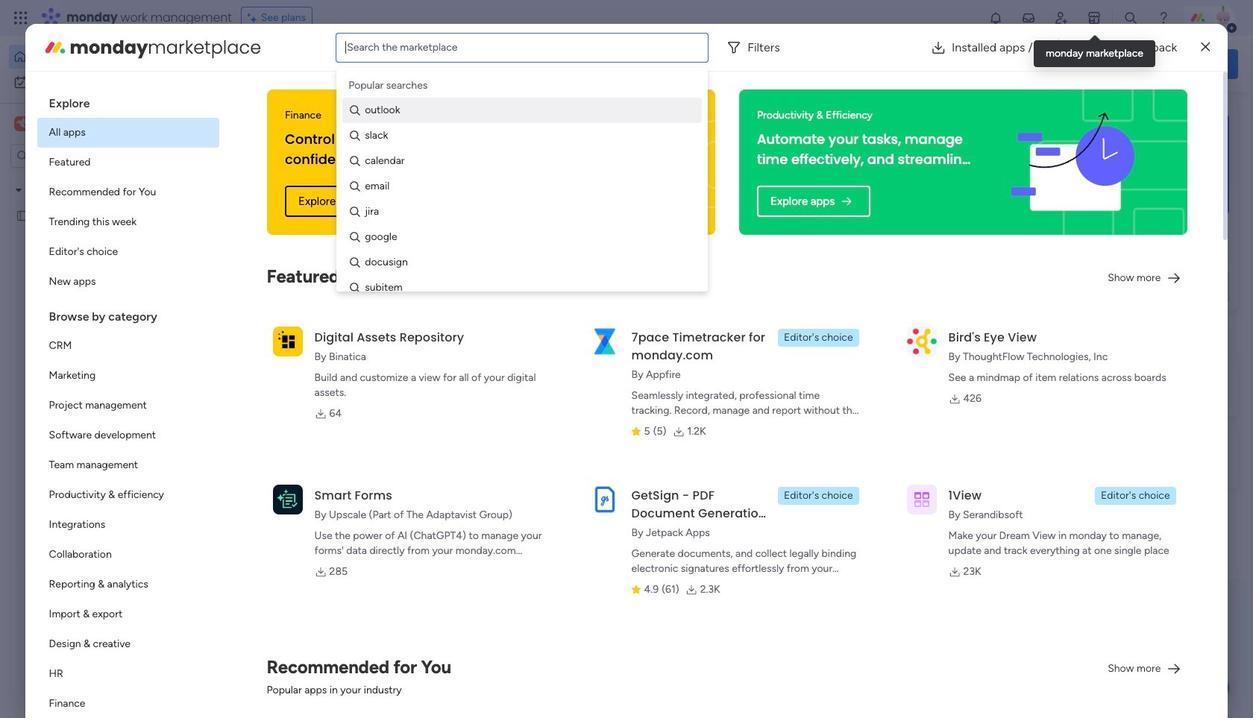 Task type: vqa. For each thing, say whether or not it's contained in the screenshot.
Public Board icon inside Quick search results "list box"
yes



Task type: locate. For each thing, give the bounding box(es) containing it.
banner logo image
[[504, 90, 698, 235], [977, 90, 1171, 235]]

1 vertical spatial heading
[[37, 297, 219, 331]]

1 vertical spatial component image
[[302, 472, 314, 486]]

dapulse x slim image
[[1202, 38, 1211, 56]]

1 vertical spatial monday marketplace image
[[43, 35, 67, 59]]

0 horizontal spatial public board image
[[16, 208, 30, 222]]

0 horizontal spatial banner logo image
[[504, 90, 698, 235]]

getting started element
[[1015, 356, 1239, 416]]

1 vertical spatial public board image
[[249, 272, 266, 289]]

1 horizontal spatial public board image
[[249, 272, 266, 289]]

list box
[[37, 84, 219, 719], [0, 174, 190, 430]]

monday marketplace image
[[1087, 10, 1102, 25], [43, 35, 67, 59]]

add to favorites image
[[692, 273, 707, 288]]

0 horizontal spatial component image
[[302, 472, 314, 486]]

1 horizontal spatial banner logo image
[[977, 90, 1171, 235]]

0 element
[[381, 355, 400, 373]]

caret down image
[[16, 185, 22, 195]]

component image
[[496, 296, 509, 309], [302, 472, 314, 486]]

0 vertical spatial monday marketplace image
[[1087, 10, 1102, 25]]

0 vertical spatial component image
[[496, 296, 509, 309]]

ruby anderson image
[[1212, 6, 1236, 30]]

Search in workspace field
[[31, 147, 125, 165]]

0 vertical spatial heading
[[37, 84, 219, 118]]

app logo image
[[273, 327, 303, 357], [590, 327, 620, 357], [907, 327, 937, 357], [273, 485, 303, 515], [590, 485, 620, 515], [907, 485, 937, 515]]

public board image
[[16, 208, 30, 222], [249, 272, 266, 289]]

workspace image
[[14, 116, 29, 132], [16, 116, 27, 132], [255, 450, 291, 486]]

0 horizontal spatial monday marketplace image
[[43, 35, 67, 59]]

heading
[[37, 84, 219, 118], [37, 297, 219, 331]]

1 horizontal spatial component image
[[496, 296, 509, 309]]

1 horizontal spatial monday marketplace image
[[1087, 10, 1102, 25]]

notifications image
[[989, 10, 1004, 25]]

option
[[9, 45, 181, 69], [9, 70, 181, 94], [37, 118, 219, 148], [37, 148, 219, 178], [0, 177, 190, 180], [37, 178, 219, 207], [37, 207, 219, 237], [37, 237, 219, 267], [37, 267, 219, 297], [37, 331, 219, 361], [37, 361, 219, 391], [37, 391, 219, 421], [37, 421, 219, 451], [37, 451, 219, 481], [37, 481, 219, 511], [37, 511, 219, 540], [37, 540, 219, 570], [37, 570, 219, 600], [37, 600, 219, 630], [37, 630, 219, 660], [37, 660, 219, 690], [37, 690, 219, 719]]

0 vertical spatial public board image
[[16, 208, 30, 222]]



Task type: describe. For each thing, give the bounding box(es) containing it.
public board image inside quick search results list box
[[249, 272, 266, 289]]

v2 user feedback image
[[1027, 55, 1038, 72]]

v2 bolt switch image
[[1144, 56, 1152, 72]]

1 banner logo image from the left
[[504, 90, 698, 235]]

search everything image
[[1124, 10, 1139, 25]]

workspace selection element
[[14, 115, 53, 133]]

update feed image
[[1022, 10, 1037, 25]]

see plans image
[[248, 10, 261, 26]]

help image
[[1157, 10, 1172, 25]]

select product image
[[13, 10, 28, 25]]

help center element
[[1015, 428, 1239, 488]]

invite members image
[[1055, 10, 1070, 25]]

templates image image
[[1029, 113, 1226, 216]]

2 heading from the top
[[37, 297, 219, 331]]

2 banner logo image from the left
[[977, 90, 1171, 235]]

component image inside quick search results list box
[[496, 296, 509, 309]]

quick search results list box
[[231, 140, 979, 337]]

1 heading from the top
[[37, 84, 219, 118]]



